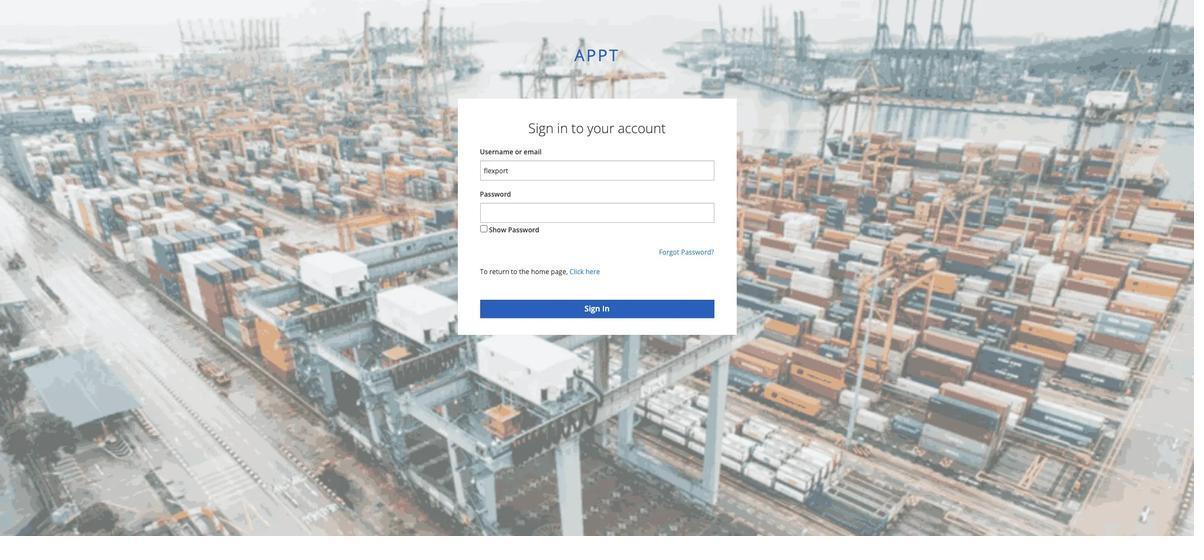 Task type: locate. For each thing, give the bounding box(es) containing it.
to for your
[[572, 119, 584, 137]]

1 horizontal spatial to
[[572, 119, 584, 137]]

to
[[572, 119, 584, 137], [511, 267, 518, 277]]

1 vertical spatial to
[[511, 267, 518, 277]]

0 horizontal spatial to
[[511, 267, 518, 277]]

sign
[[529, 119, 554, 137]]

to left the on the left
[[511, 267, 518, 277]]

email
[[524, 147, 542, 157]]

0 vertical spatial to
[[572, 119, 584, 137]]

to for the
[[511, 267, 518, 277]]

the
[[519, 267, 530, 277]]

in
[[557, 119, 568, 137]]

None submit
[[480, 300, 715, 319]]

Username or email text field
[[480, 161, 715, 181]]

or
[[515, 147, 522, 157]]

password?
[[681, 248, 715, 257]]

password
[[480, 190, 511, 199], [508, 226, 540, 235]]

home
[[531, 267, 549, 277]]

forgot password?
[[659, 248, 715, 257]]

password up show
[[480, 190, 511, 199]]

password right show
[[508, 226, 540, 235]]

to right in
[[572, 119, 584, 137]]

0 vertical spatial password
[[480, 190, 511, 199]]

your
[[588, 119, 615, 137]]

sign in to your account
[[529, 119, 666, 137]]



Task type: describe. For each thing, give the bounding box(es) containing it.
Show Password checkbox
[[480, 226, 487, 233]]

here
[[586, 267, 600, 277]]

to
[[480, 267, 488, 277]]

forgot password? link
[[659, 248, 715, 257]]

username
[[480, 147, 514, 157]]

appt
[[575, 44, 620, 66]]

click
[[570, 267, 584, 277]]

show
[[489, 226, 507, 235]]

username or email
[[480, 147, 542, 157]]

to return to the home page, click here
[[480, 267, 600, 277]]

1 vertical spatial password
[[508, 226, 540, 235]]

click here link
[[570, 267, 600, 277]]

forgot
[[659, 248, 680, 257]]

show password
[[489, 226, 540, 235]]

account
[[618, 119, 666, 137]]

page,
[[551, 267, 568, 277]]

Password password field
[[480, 203, 715, 223]]

return
[[490, 267, 509, 277]]



